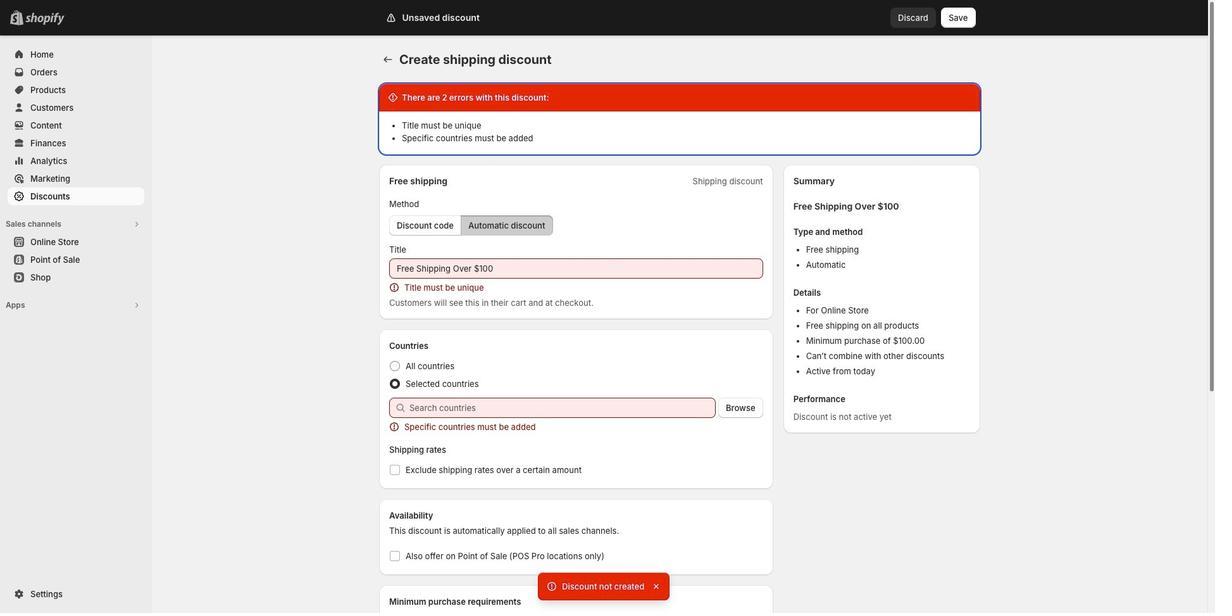 Task type: locate. For each thing, give the bounding box(es) containing it.
None text field
[[389, 258, 764, 279]]



Task type: describe. For each thing, give the bounding box(es) containing it.
Search countries text field
[[410, 398, 716, 418]]

shopify image
[[25, 13, 65, 25]]



Task type: vqa. For each thing, say whether or not it's contained in the screenshot.
campaign
no



